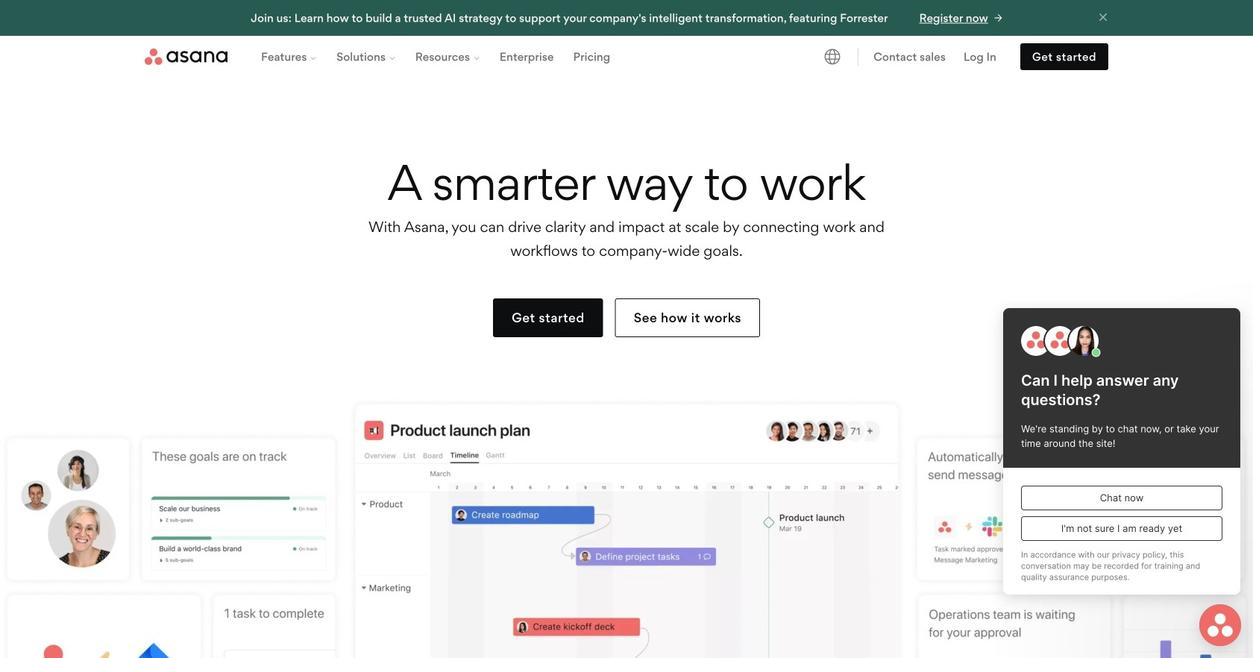 Task type: describe. For each thing, give the bounding box(es) containing it.
a smarter way to work - asana product ui image
[[0, 397, 1254, 658]]



Task type: locate. For each thing, give the bounding box(es) containing it.
group
[[252, 36, 620, 78]]



